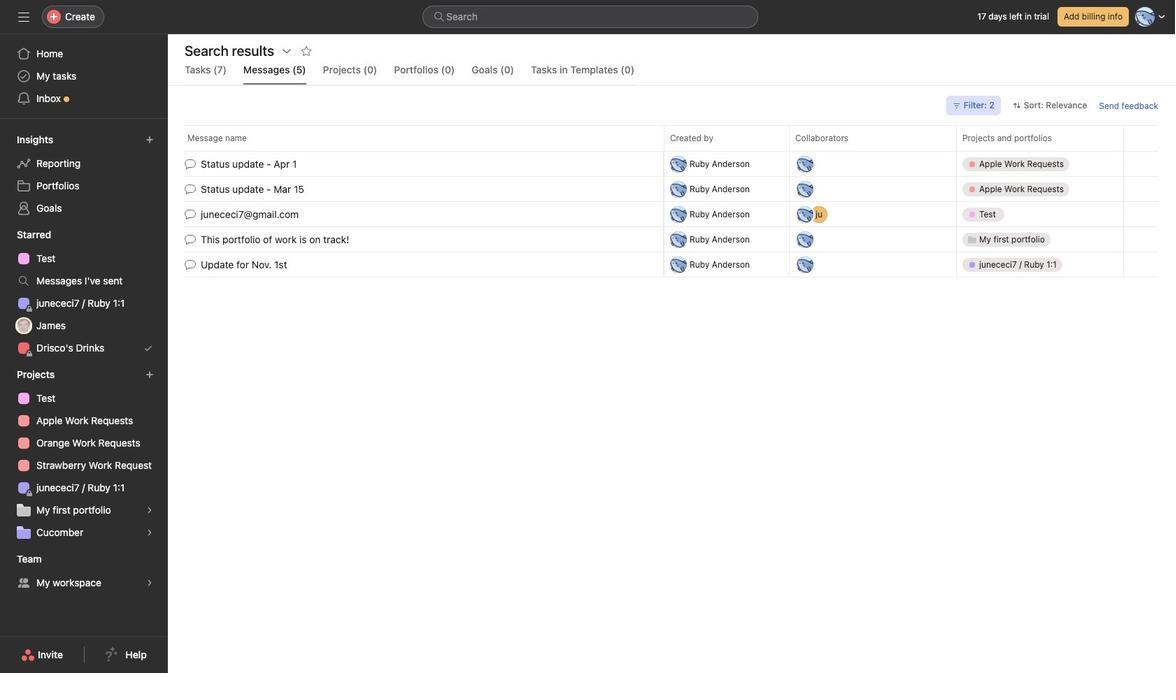 Task type: describe. For each thing, give the bounding box(es) containing it.
starred element
[[0, 222, 168, 362]]

actions image
[[281, 45, 292, 57]]

see details, my workspace image
[[146, 579, 154, 588]]

new insights image
[[146, 136, 154, 144]]

insights element
[[0, 127, 168, 222]]

1 column header from the left
[[185, 125, 668, 151]]

conversation name for status update - apr 1 cell
[[168, 151, 664, 177]]

new project or portfolio image
[[146, 371, 154, 379]]

hide sidebar image
[[18, 11, 29, 22]]

add to starred image
[[301, 45, 312, 57]]

projects element
[[0, 362, 168, 547]]

teams element
[[0, 547, 168, 597]]

conversation name for junececi7@gmail.com cell
[[168, 201, 664, 227]]

see details, my first portfolio image
[[146, 506, 154, 515]]

2 column header from the left
[[664, 125, 793, 151]]



Task type: vqa. For each thing, say whether or not it's contained in the screenshot.
Completed icon for first list item from the bottom of the page
no



Task type: locate. For each thing, give the bounding box(es) containing it.
row
[[168, 125, 1175, 151], [168, 150, 1175, 178], [185, 150, 1158, 152], [168, 175, 1175, 203], [168, 200, 1175, 228], [168, 226, 1175, 254], [168, 251, 1175, 279]]

global element
[[0, 34, 168, 118]]

tree grid
[[168, 150, 1175, 279]]

4 column header from the left
[[956, 125, 1128, 151]]

tab list
[[185, 62, 635, 85]]

list box
[[423, 6, 758, 28]]

see details, cucomber image
[[146, 529, 154, 537]]

conversation name for update for nov. 1st cell
[[168, 252, 664, 278]]

column header
[[185, 125, 668, 151], [664, 125, 793, 151], [789, 125, 960, 151], [956, 125, 1128, 151]]

3 column header from the left
[[789, 125, 960, 151]]

conversation name for this portfolio of work is on track! cell
[[168, 227, 664, 253]]

conversation name for status update - mar 15 cell
[[168, 176, 664, 202]]

cell
[[664, 151, 790, 177], [956, 151, 1124, 177], [664, 176, 790, 202], [956, 176, 1124, 202], [664, 201, 790, 227], [956, 201, 1124, 227], [664, 227, 790, 253], [664, 252, 790, 278], [956, 252, 1124, 278]]



